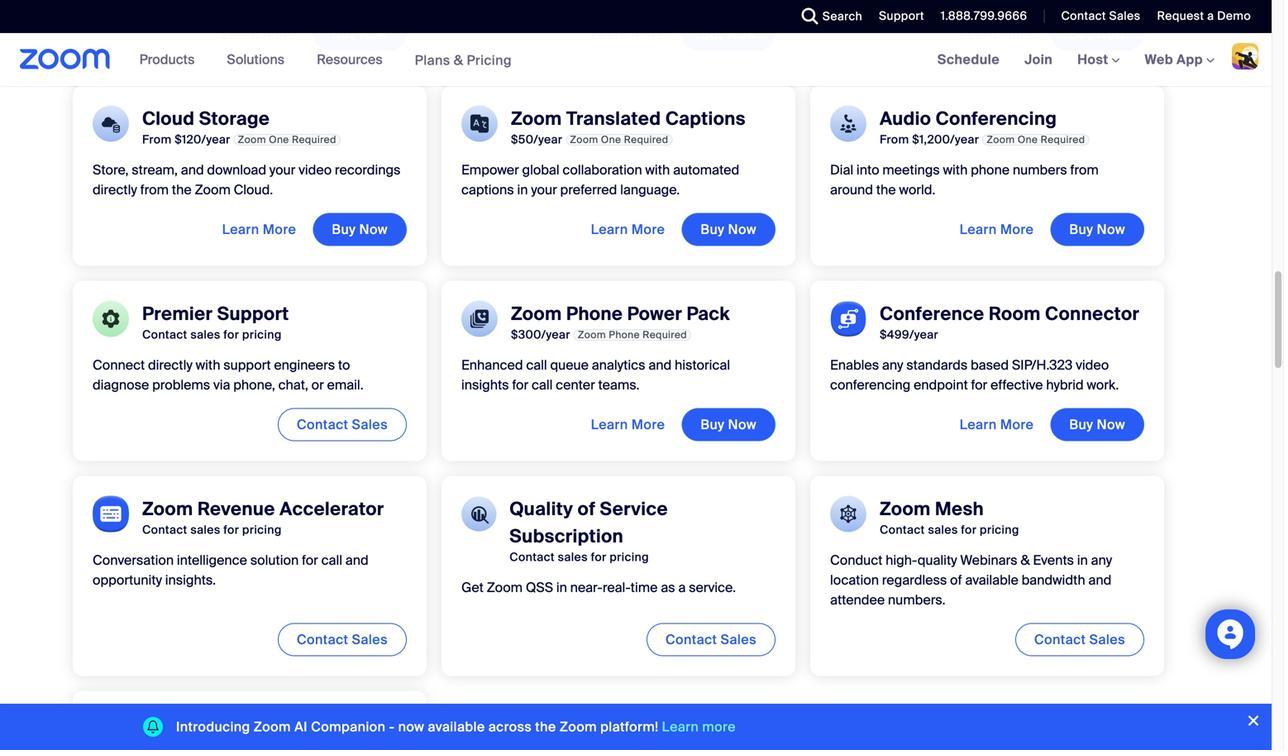 Task type: describe. For each thing, give the bounding box(es) containing it.
for inside premier support contact sales for pricing
[[224, 327, 239, 342]]

-
[[389, 718, 395, 736]]

1.888.799.9666
[[941, 8, 1027, 24]]

get
[[461, 579, 484, 596]]

from for cloud storage
[[142, 132, 172, 147]]

zoom inside audio conferencing from $1,200/year zoom one required
[[987, 133, 1015, 146]]

into
[[857, 161, 879, 178]]

contact sales link for premier support
[[278, 408, 407, 441]]

zoom inside zoom mesh contact sales for pricing
[[880, 497, 931, 521]]

storage
[[199, 107, 270, 130]]

support
[[223, 356, 271, 374]]

cloud.
[[234, 181, 273, 198]]

0 vertical spatial phone
[[566, 302, 623, 326]]

sales inside premier support contact sales for pricing
[[190, 327, 220, 342]]

location
[[830, 571, 879, 589]]

video for cloud storage
[[299, 161, 332, 178]]

& inside product information "navigation"
[[454, 51, 463, 69]]

endpoint
[[914, 376, 968, 393]]

sales inside zoom mesh contact sales for pricing
[[928, 522, 958, 537]]

zoom revenue accelerator contact sales for pricing
[[142, 497, 384, 537]]

dial into meetings with phone numbers from around the world.
[[830, 161, 1099, 198]]

zoom up $50/year at the top of page
[[511, 107, 562, 130]]

web
[[1145, 51, 1173, 68]]

$50/year
[[511, 132, 563, 147]]

sales for quality of service subscription
[[721, 631, 757, 648]]

for inside enables any standards based sip/h.323 video conferencing endpoint for effective hybrid work.
[[971, 376, 988, 393]]

cloud storage logo image
[[93, 105, 129, 142]]

contact inside zoom mesh contact sales for pricing
[[880, 522, 925, 537]]

quality of service subscription contact sales for pricing
[[510, 497, 668, 565]]

and inside 'store, stream, and download your video recordings directly from the zoom cloud.'
[[181, 161, 204, 178]]

qss
[[526, 579, 553, 596]]

contact sales link for zoom revenue accelerator
[[278, 623, 407, 656]]

required for translated
[[624, 133, 668, 146]]

directly inside connect directly with support engineers to diagnose problems via phone, chat, or email.
[[148, 356, 193, 374]]

captions
[[666, 107, 746, 130]]

webinars
[[960, 551, 1018, 569]]

download
[[207, 161, 266, 178]]

required inside zoom phone power pack $300/year zoom phone required
[[643, 328, 687, 341]]

zoom left the ai
[[254, 718, 291, 736]]

solutions button
[[227, 33, 292, 86]]

preferred
[[560, 181, 617, 198]]

for inside enhanced call queue analytics and historical insights for call center teams.
[[512, 376, 529, 393]]

premier support contact sales for pricing
[[142, 302, 289, 342]]

the for introducing zoom ai companion - now available across the zoom platform! learn more
[[535, 718, 556, 736]]

one for translated
[[601, 133, 621, 146]]

via
[[213, 376, 230, 393]]

schedule link
[[925, 33, 1012, 86]]

the for dial into meetings with phone numbers from around the world.
[[876, 181, 896, 198]]

world.
[[899, 181, 936, 198]]

center
[[556, 376, 595, 393]]

ai
[[294, 718, 308, 736]]

bandwidth
[[1022, 571, 1085, 589]]

with for translated
[[645, 161, 670, 178]]

and inside conversation intelligence solution for call and opportunity insights.
[[345, 551, 369, 569]]

zoom revenue accelerator logo image
[[93, 496, 129, 532]]

meetings
[[883, 161, 940, 178]]

phone,
[[233, 376, 275, 393]]

zoom left platform!
[[560, 718, 597, 736]]

events
[[1033, 551, 1074, 569]]

app
[[1177, 51, 1203, 68]]

for inside conversation intelligence solution for call and opportunity insights.
[[302, 551, 318, 569]]

contact inside premier support contact sales for pricing
[[142, 327, 187, 342]]

zoom logo image
[[20, 49, 110, 69]]

zoom inside 'zoom revenue accelerator contact sales for pricing'
[[142, 497, 193, 521]]

time
[[631, 579, 658, 596]]

store,
[[93, 161, 129, 178]]

zoom phone power pack logo image
[[461, 300, 498, 337]]

audio conferencing logo image
[[830, 105, 867, 142]]

conference room connector logo image
[[830, 300, 867, 337]]

to
[[338, 356, 350, 374]]

zoom phone power pack $300/year zoom phone required
[[511, 302, 730, 342]]

2 vertical spatial in
[[556, 579, 567, 596]]

call inside conversation intelligence solution for call and opportunity insights.
[[321, 551, 342, 569]]

audio conferencing from $1,200/year zoom one required
[[880, 107, 1085, 147]]

with inside connect directly with support engineers to diagnose problems via phone, chat, or email.
[[196, 356, 220, 374]]

plans & pricing
[[415, 51, 512, 69]]

resources
[[317, 51, 383, 68]]

zoom inside the zoom customer managed key
[[142, 712, 193, 736]]

automated
[[673, 161, 739, 178]]

zoom inside cloud storage from $120/year zoom one required
[[238, 133, 266, 146]]

connector
[[1045, 302, 1140, 326]]

1 vertical spatial call
[[532, 376, 553, 393]]

zoom translated captions logo image
[[461, 105, 498, 142]]

zoom mesh contact sales for pricing
[[880, 497, 1019, 537]]

your inside empower global collaboration with automated captions in your preferred language.
[[531, 181, 557, 198]]

profile picture image
[[1232, 43, 1259, 69]]

revenue
[[198, 497, 275, 521]]

as
[[661, 579, 675, 596]]

more
[[702, 718, 736, 736]]

around
[[830, 181, 873, 198]]

stream,
[[132, 161, 178, 178]]

enables any standards based sip/h.323 video conferencing endpoint for effective hybrid work.
[[830, 356, 1119, 393]]

resources button
[[317, 33, 390, 86]]

recordings
[[335, 161, 401, 178]]

contact sales link for zoom mesh
[[1015, 623, 1144, 656]]

conversation intelligence solution for call and opportunity insights.
[[93, 551, 369, 589]]

1 horizontal spatial support
[[879, 8, 924, 24]]

search
[[823, 9, 863, 24]]

key
[[142, 739, 175, 750]]

pricing inside 'zoom revenue accelerator contact sales for pricing'
[[242, 522, 282, 537]]

solution
[[250, 551, 299, 569]]

support inside premier support contact sales for pricing
[[217, 302, 289, 326]]

connect
[[93, 356, 145, 374]]

pricing inside zoom mesh contact sales for pricing
[[980, 522, 1019, 537]]

insights.
[[165, 571, 216, 589]]

for inside 'zoom revenue accelerator contact sales for pricing'
[[224, 522, 239, 537]]

platform!
[[600, 718, 659, 736]]

required for conferencing
[[1041, 133, 1085, 146]]

products button
[[139, 33, 202, 86]]

insights
[[461, 376, 509, 393]]

from inside 'store, stream, and download your video recordings directly from the zoom cloud.'
[[140, 181, 169, 198]]

and inside enhanced call queue analytics and historical insights for call center teams.
[[649, 356, 672, 374]]

zoom mesh logo image
[[830, 496, 867, 532]]

learn more link
[[662, 718, 736, 736]]

or
[[311, 376, 324, 393]]

zoom up "collaboration"
[[570, 133, 598, 146]]

$499/year
[[880, 327, 938, 342]]

service
[[600, 497, 668, 521]]

email.
[[327, 376, 364, 393]]

translated
[[566, 107, 661, 130]]

zoom inside 'store, stream, and download your video recordings directly from the zoom cloud.'
[[195, 181, 231, 198]]

numbers.
[[888, 591, 946, 608]]

intelligence
[[177, 551, 247, 569]]

video for conference room connector
[[1076, 356, 1109, 374]]

high-
[[886, 551, 918, 569]]

demo
[[1217, 8, 1251, 24]]

solutions
[[227, 51, 285, 68]]

service.
[[689, 579, 736, 596]]

web app button
[[1145, 51, 1215, 68]]

enhanced call queue analytics and historical insights for call center teams.
[[461, 356, 730, 393]]



Task type: vqa. For each thing, say whether or not it's contained in the screenshot.


Task type: locate. For each thing, give the bounding box(es) containing it.
any up conferencing
[[882, 356, 903, 374]]

directly up problems
[[148, 356, 193, 374]]

video left the recordings
[[299, 161, 332, 178]]

standards
[[907, 356, 968, 374]]

of
[[578, 497, 595, 521], [950, 571, 962, 589]]

1 horizontal spatial available
[[965, 571, 1019, 589]]

0 vertical spatial of
[[578, 497, 595, 521]]

0 vertical spatial call
[[526, 356, 547, 374]]

conversation
[[93, 551, 174, 569]]

quality
[[918, 551, 957, 569]]

call down "$300/year"
[[526, 356, 547, 374]]

with up via
[[196, 356, 220, 374]]

empower global collaboration with automated captions in your preferred language.
[[461, 161, 739, 198]]

conference
[[880, 302, 985, 326]]

banner
[[0, 33, 1272, 87]]

the inside 'store, stream, and download your video recordings directly from the zoom cloud.'
[[172, 181, 192, 198]]

more
[[263, 25, 296, 43], [632, 25, 665, 43], [1000, 25, 1034, 43], [263, 221, 296, 238], [632, 221, 665, 238], [1000, 221, 1034, 238], [632, 416, 665, 433], [1000, 416, 1034, 433]]

required up the recordings
[[292, 133, 336, 146]]

support link
[[867, 0, 928, 33], [879, 8, 924, 24]]

audio
[[880, 107, 931, 130]]

directly
[[93, 181, 137, 198], [148, 356, 193, 374]]

one for storage
[[269, 133, 289, 146]]

the down into
[[876, 181, 896, 198]]

banner containing products
[[0, 33, 1272, 87]]

pricing up real- at the bottom left of page
[[610, 549, 649, 565]]

from down stream,
[[140, 181, 169, 198]]

pricing up webinars
[[980, 522, 1019, 537]]

available inside conduct high-quality webinars & events in any location regardless of available bandwidth and attendee numbers.
[[965, 571, 1019, 589]]

1 horizontal spatial with
[[645, 161, 670, 178]]

from right numbers
[[1070, 161, 1099, 178]]

one
[[269, 133, 289, 146], [601, 133, 621, 146], [1018, 133, 1038, 146]]

products
[[139, 51, 195, 68]]

from inside audio conferencing from $1,200/year zoom one required
[[880, 132, 909, 147]]

your up the cloud.
[[269, 161, 295, 178]]

now
[[398, 718, 424, 736]]

& inside conduct high-quality webinars & events in any location regardless of available bandwidth and attendee numbers.
[[1021, 551, 1030, 569]]

sales for zoom mesh
[[1090, 631, 1125, 648]]

one inside cloud storage from $120/year zoom one required
[[269, 133, 289, 146]]

in inside conduct high-quality webinars & events in any location regardless of available bandwidth and attendee numbers.
[[1077, 551, 1088, 569]]

in for zoom mesh
[[1077, 551, 1088, 569]]

for inside zoom mesh contact sales for pricing
[[961, 522, 977, 537]]

any inside enables any standards based sip/h.323 video conferencing endpoint for effective hybrid work.
[[882, 356, 903, 374]]

for right solution
[[302, 551, 318, 569]]

dial
[[830, 161, 854, 178]]

0 horizontal spatial any
[[882, 356, 903, 374]]

1 vertical spatial your
[[531, 181, 557, 198]]

the inside dial into meetings with phone numbers from around the world.
[[876, 181, 896, 198]]

zoom
[[511, 107, 562, 130], [238, 133, 266, 146], [570, 133, 598, 146], [987, 133, 1015, 146], [195, 181, 231, 198], [511, 302, 562, 326], [578, 328, 606, 341], [142, 497, 193, 521], [880, 497, 931, 521], [487, 579, 523, 596], [142, 712, 193, 736], [254, 718, 291, 736], [560, 718, 597, 736]]

1 vertical spatial support
[[217, 302, 289, 326]]

introducing
[[176, 718, 250, 736]]

cloud
[[142, 107, 195, 130]]

0 vertical spatial &
[[454, 51, 463, 69]]

pricing up solution
[[242, 522, 282, 537]]

1 horizontal spatial &
[[1021, 551, 1030, 569]]

companion
[[311, 718, 386, 736]]

queue
[[550, 356, 589, 374]]

required inside audio conferencing from $1,200/year zoom one required
[[1041, 133, 1085, 146]]

1 vertical spatial available
[[428, 718, 485, 736]]

one down 'translated'
[[601, 133, 621, 146]]

your
[[269, 161, 295, 178], [531, 181, 557, 198]]

from
[[1070, 161, 1099, 178], [140, 181, 169, 198]]

0 horizontal spatial directly
[[93, 181, 137, 198]]

pricing
[[242, 327, 282, 342], [242, 522, 282, 537], [980, 522, 1019, 537], [610, 549, 649, 565]]

premier support logo image
[[93, 300, 129, 337]]

zoom up key
[[142, 712, 193, 736]]

in for zoom translated captions
[[517, 181, 528, 198]]

for inside "quality of service subscription contact sales for pricing"
[[591, 549, 607, 565]]

sales up intelligence
[[190, 522, 220, 537]]

available
[[965, 571, 1019, 589], [428, 718, 485, 736]]

0 vertical spatial support
[[879, 8, 924, 24]]

contact sales
[[1061, 8, 1141, 24], [297, 416, 388, 433], [297, 631, 388, 648], [666, 631, 757, 648], [1034, 631, 1125, 648]]

2 horizontal spatial with
[[943, 161, 968, 178]]

1.888.799.9666 button
[[928, 0, 1032, 33], [941, 8, 1027, 24]]

0 horizontal spatial your
[[269, 161, 295, 178]]

enhanced
[[461, 356, 523, 374]]

contact sales for zoom revenue accelerator
[[297, 631, 388, 648]]

0 horizontal spatial &
[[454, 51, 463, 69]]

0 vertical spatial any
[[882, 356, 903, 374]]

join link
[[1012, 33, 1065, 86]]

&
[[454, 51, 463, 69], [1021, 551, 1030, 569]]

pricing inside premier support contact sales for pricing
[[242, 327, 282, 342]]

with down the $1,200/year
[[943, 161, 968, 178]]

for up get zoom qss in near-real-time as a service.
[[591, 549, 607, 565]]

1 horizontal spatial a
[[1207, 8, 1214, 24]]

0 horizontal spatial from
[[140, 181, 169, 198]]

for down revenue
[[224, 522, 239, 537]]

the right across
[[535, 718, 556, 736]]

search button
[[790, 0, 867, 33]]

sales down premier
[[190, 327, 220, 342]]

pricing up support
[[242, 327, 282, 342]]

1 vertical spatial &
[[1021, 551, 1030, 569]]

sales for premier support
[[352, 416, 388, 433]]

0 horizontal spatial available
[[428, 718, 485, 736]]

managed
[[289, 712, 373, 736]]

1 horizontal spatial from
[[880, 132, 909, 147]]

across
[[488, 718, 532, 736]]

zoom down conferencing
[[987, 133, 1015, 146]]

cloud storage from $120/year zoom one required
[[142, 107, 336, 147]]

for down enhanced
[[512, 376, 529, 393]]

zoom down download on the top
[[195, 181, 231, 198]]

1 vertical spatial directly
[[148, 356, 193, 374]]

1 horizontal spatial in
[[556, 579, 567, 596]]

from
[[142, 132, 172, 147], [880, 132, 909, 147]]

get zoom qss in near-real-time as a service.
[[461, 579, 736, 596]]

a
[[1207, 8, 1214, 24], [678, 579, 686, 596]]

contact sales link for quality of service subscription
[[647, 623, 776, 656]]

0 vertical spatial in
[[517, 181, 528, 198]]

a right as
[[678, 579, 686, 596]]

available right now
[[428, 718, 485, 736]]

2 horizontal spatial the
[[876, 181, 896, 198]]

directly inside 'store, stream, and download your video recordings directly from the zoom cloud.'
[[93, 181, 137, 198]]

from inside dial into meetings with phone numbers from around the world.
[[1070, 161, 1099, 178]]

language.
[[620, 181, 680, 198]]

conduct
[[830, 551, 883, 569]]

1 horizontal spatial your
[[531, 181, 557, 198]]

0 horizontal spatial from
[[142, 132, 172, 147]]

learn more
[[222, 25, 296, 43], [591, 25, 665, 43], [960, 25, 1034, 43], [222, 221, 296, 238], [591, 221, 665, 238], [960, 221, 1034, 238], [591, 416, 665, 433], [960, 416, 1034, 433]]

plans
[[415, 51, 450, 69]]

contact sales link
[[1049, 0, 1145, 33], [1061, 8, 1141, 24], [278, 408, 407, 441], [278, 623, 407, 656], [647, 623, 776, 656], [1015, 623, 1144, 656]]

conduct high-quality webinars & events in any location regardless of available bandwidth and attendee numbers.
[[830, 551, 1112, 608]]

0 horizontal spatial one
[[269, 133, 289, 146]]

video up work. on the bottom right of page
[[1076, 356, 1109, 374]]

1 from from the left
[[142, 132, 172, 147]]

and down accelerator
[[345, 551, 369, 569]]

& right plans
[[454, 51, 463, 69]]

required down 'translated'
[[624, 133, 668, 146]]

one for conferencing
[[1018, 133, 1038, 146]]

and right bandwidth
[[1089, 571, 1112, 589]]

now
[[359, 25, 388, 43], [728, 25, 757, 43], [1097, 25, 1125, 43], [359, 221, 388, 238], [728, 221, 757, 238], [1097, 221, 1125, 238], [728, 416, 757, 433], [1097, 416, 1125, 433]]

zoom down storage
[[238, 133, 266, 146]]

1 horizontal spatial any
[[1091, 551, 1112, 569]]

plans & pricing link
[[415, 51, 512, 69], [415, 51, 512, 69]]

1 vertical spatial a
[[678, 579, 686, 596]]

with up language.
[[645, 161, 670, 178]]

required inside cloud storage from $120/year zoom one required
[[292, 133, 336, 146]]

numbers
[[1013, 161, 1067, 178]]

required
[[292, 133, 336, 146], [624, 133, 668, 146], [1041, 133, 1085, 146], [643, 328, 687, 341]]

sales for zoom revenue accelerator
[[352, 631, 388, 648]]

1 vertical spatial of
[[950, 571, 962, 589]]

from inside cloud storage from $120/year zoom one required
[[142, 132, 172, 147]]

1 horizontal spatial the
[[535, 718, 556, 736]]

contact sales for premier support
[[297, 416, 388, 433]]

accelerator
[[280, 497, 384, 521]]

2 one from the left
[[601, 133, 621, 146]]

premier
[[142, 302, 213, 326]]

one inside audio conferencing from $1,200/year zoom one required
[[1018, 133, 1038, 146]]

opportunity
[[93, 571, 162, 589]]

0 horizontal spatial video
[[299, 161, 332, 178]]

1 vertical spatial video
[[1076, 356, 1109, 374]]

engineers
[[274, 356, 335, 374]]

with inside dial into meetings with phone numbers from around the world.
[[943, 161, 968, 178]]

video inside 'store, stream, and download your video recordings directly from the zoom cloud.'
[[299, 161, 332, 178]]

teams.
[[598, 376, 640, 393]]

support up support
[[217, 302, 289, 326]]

1 horizontal spatial directly
[[148, 356, 193, 374]]

for down mesh
[[961, 522, 977, 537]]

store, stream, and download your video recordings directly from the zoom cloud.
[[93, 161, 401, 198]]

for up support
[[224, 327, 239, 342]]

call down accelerator
[[321, 551, 342, 569]]

customer
[[197, 712, 285, 736]]

sales down mesh
[[928, 522, 958, 537]]

2 horizontal spatial in
[[1077, 551, 1088, 569]]

one up numbers
[[1018, 133, 1038, 146]]

from down audio
[[880, 132, 909, 147]]

1 horizontal spatial of
[[950, 571, 962, 589]]

sales down subscription at the bottom left
[[558, 549, 588, 565]]

zoom up "$300/year"
[[511, 302, 562, 326]]

any right events
[[1091, 551, 1112, 569]]

any inside conduct high-quality webinars & events in any location regardless of available bandwidth and attendee numbers.
[[1091, 551, 1112, 569]]

zoom right zoom revenue accelerator logo on the bottom
[[142, 497, 193, 521]]

1 horizontal spatial from
[[1070, 161, 1099, 178]]

0 vertical spatial a
[[1207, 8, 1214, 24]]

in right events
[[1077, 551, 1088, 569]]

from down cloud
[[142, 132, 172, 147]]

from for audio conferencing
[[880, 132, 909, 147]]

1 horizontal spatial video
[[1076, 356, 1109, 374]]

required up numbers
[[1041, 133, 1085, 146]]

0 vertical spatial from
[[1070, 161, 1099, 178]]

hybrid
[[1046, 376, 1084, 393]]

of inside conduct high-quality webinars & events in any location regardless of available bandwidth and attendee numbers.
[[950, 571, 962, 589]]

sales
[[1109, 8, 1141, 24], [352, 416, 388, 433], [352, 631, 388, 648], [721, 631, 757, 648], [1090, 631, 1125, 648]]

contact inside "quality of service subscription contact sales for pricing"
[[510, 549, 555, 565]]

required for storage
[[292, 133, 336, 146]]

and inside conduct high-quality webinars & events in any location regardless of available bandwidth and attendee numbers.
[[1089, 571, 1112, 589]]

0 horizontal spatial in
[[517, 181, 528, 198]]

one down storage
[[269, 133, 289, 146]]

1 vertical spatial any
[[1091, 551, 1112, 569]]

with inside empower global collaboration with automated captions in your preferred language.
[[645, 161, 670, 178]]

web app
[[1145, 51, 1203, 68]]

1 vertical spatial in
[[1077, 551, 1088, 569]]

in inside empower global collaboration with automated captions in your preferred language.
[[517, 181, 528, 198]]

regardless
[[882, 571, 947, 589]]

real-
[[603, 579, 631, 596]]

conferencing
[[936, 107, 1057, 130]]

your inside 'store, stream, and download your video recordings directly from the zoom cloud.'
[[269, 161, 295, 178]]

support right search in the right top of the page
[[879, 8, 924, 24]]

contact sales for quality of service subscription
[[666, 631, 757, 648]]

0 horizontal spatial of
[[578, 497, 595, 521]]

1 vertical spatial from
[[140, 181, 169, 198]]

sales inside 'zoom revenue accelerator contact sales for pricing'
[[190, 522, 220, 537]]

0 vertical spatial your
[[269, 161, 295, 178]]

subscription
[[510, 524, 624, 548]]

meetings navigation
[[925, 33, 1272, 87]]

contact sales for zoom mesh
[[1034, 631, 1125, 648]]

zoom right get
[[487, 579, 523, 596]]

request
[[1157, 8, 1204, 24]]

of inside "quality of service subscription contact sales for pricing"
[[578, 497, 595, 521]]

and down $120/year
[[181, 161, 204, 178]]

your down global
[[531, 181, 557, 198]]

2 horizontal spatial one
[[1018, 133, 1038, 146]]

global
[[522, 161, 560, 178]]

zoom up the queue
[[578, 328, 606, 341]]

0 horizontal spatial a
[[678, 579, 686, 596]]

contact
[[1061, 8, 1106, 24], [142, 327, 187, 342], [297, 416, 348, 433], [142, 522, 187, 537], [880, 522, 925, 537], [510, 549, 555, 565], [297, 631, 348, 648], [666, 631, 717, 648], [1034, 631, 1086, 648]]

& left events
[[1021, 551, 1030, 569]]

0 horizontal spatial support
[[217, 302, 289, 326]]

call left center
[[532, 376, 553, 393]]

product information navigation
[[127, 33, 524, 87]]

sales inside "quality of service subscription contact sales for pricing"
[[558, 549, 588, 565]]

0 horizontal spatial the
[[172, 181, 192, 198]]

1 vertical spatial phone
[[609, 328, 640, 341]]

0 horizontal spatial with
[[196, 356, 220, 374]]

1 one from the left
[[269, 133, 289, 146]]

0 vertical spatial video
[[299, 161, 332, 178]]

schedule
[[937, 51, 1000, 68]]

near-
[[570, 579, 603, 596]]

with for conferencing
[[943, 161, 968, 178]]

0 vertical spatial directly
[[93, 181, 137, 198]]

in right qss
[[556, 579, 567, 596]]

and right 'analytics'
[[649, 356, 672, 374]]

room
[[989, 302, 1041, 326]]

$1,200/year
[[912, 132, 979, 147]]

conferencing
[[830, 376, 911, 393]]

in down global
[[517, 181, 528, 198]]

work.
[[1087, 376, 1119, 393]]

for down based
[[971, 376, 988, 393]]

of down quality
[[950, 571, 962, 589]]

2 vertical spatial call
[[321, 551, 342, 569]]

quality of service subscription logo image
[[461, 496, 496, 532]]

of up subscription at the bottom left
[[578, 497, 595, 521]]

the down stream,
[[172, 181, 192, 198]]

phone
[[971, 161, 1010, 178]]

zoom up high-
[[880, 497, 931, 521]]

1 horizontal spatial one
[[601, 133, 621, 146]]

$300/year
[[511, 327, 570, 342]]

0 vertical spatial available
[[965, 571, 1019, 589]]

available down webinars
[[965, 571, 1019, 589]]

join
[[1025, 51, 1053, 68]]

2 from from the left
[[880, 132, 909, 147]]

one inside zoom translated captions $50/year zoom one required
[[601, 133, 621, 146]]

required inside zoom translated captions $50/year zoom one required
[[624, 133, 668, 146]]

contact inside 'zoom revenue accelerator contact sales for pricing'
[[142, 522, 187, 537]]

pricing inside "quality of service subscription contact sales for pricing"
[[610, 549, 649, 565]]

video inside enables any standards based sip/h.323 video conferencing endpoint for effective hybrid work.
[[1076, 356, 1109, 374]]

3 one from the left
[[1018, 133, 1038, 146]]

request a demo
[[1157, 8, 1251, 24]]

required down power
[[643, 328, 687, 341]]

a left the demo
[[1207, 8, 1214, 24]]

directly down store, at the left
[[93, 181, 137, 198]]



